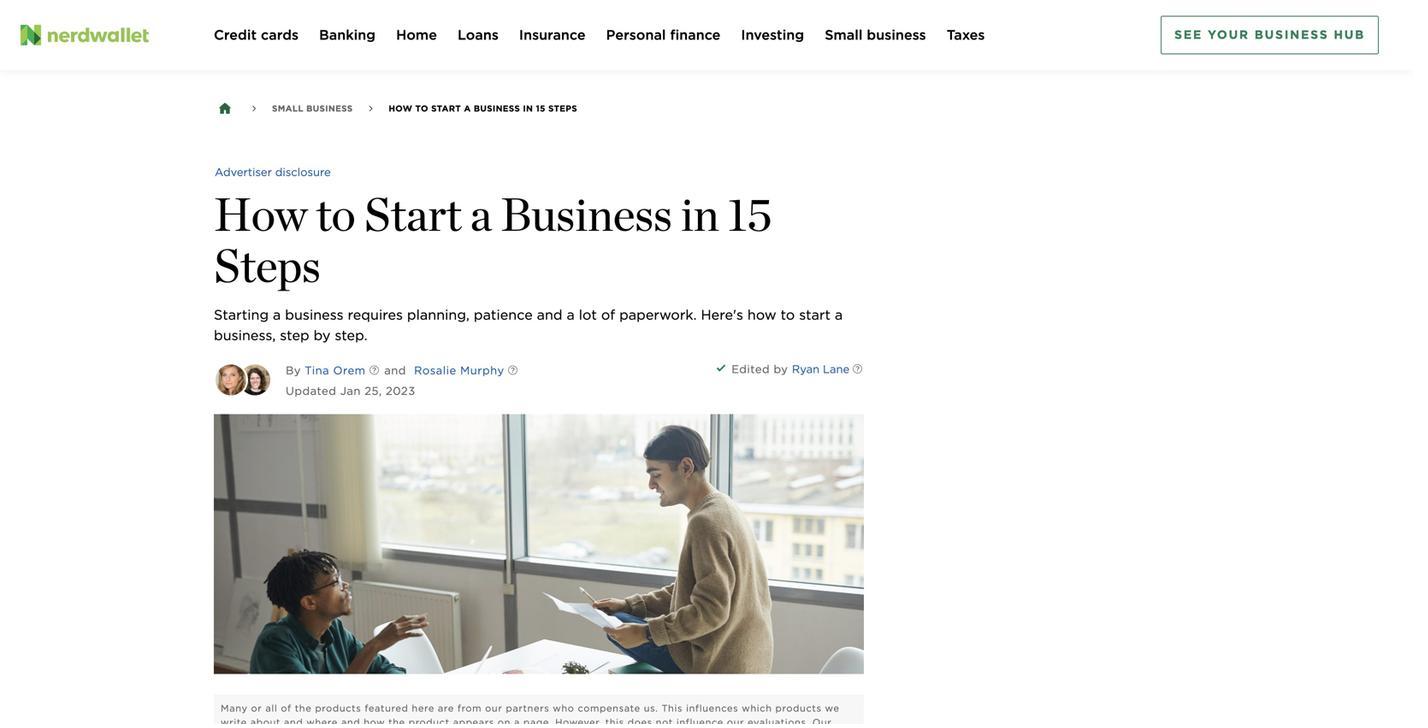 Task type: locate. For each thing, give the bounding box(es) containing it.
personal
[[606, 27, 666, 43]]

0 vertical spatial how to start a business in 15 steps
[[389, 104, 577, 114]]

us.
[[644, 703, 658, 714]]

1 horizontal spatial small
[[825, 27, 863, 43]]

15 inside breadcrumbs element
[[536, 104, 546, 114]]

0 vertical spatial steps
[[548, 104, 577, 114]]

how to start a business in 15 steps down loans button
[[389, 104, 577, 114]]

rosalie murphy
[[414, 364, 504, 377]]

1 horizontal spatial how
[[389, 104, 413, 114]]

1 products from the left
[[315, 703, 361, 714]]

0 vertical spatial start
[[431, 104, 461, 114]]

nerdwallet home page link
[[21, 25, 193, 45]]

0 horizontal spatial small
[[272, 104, 304, 114]]

steps down insurance button
[[548, 104, 577, 114]]

0 horizontal spatial products
[[315, 703, 361, 714]]

0 vertical spatial 15
[[536, 104, 546, 114]]

start
[[431, 104, 461, 114], [364, 186, 462, 242]]

1 vertical spatial steps
[[214, 238, 321, 293]]

0 horizontal spatial how
[[364, 717, 385, 725]]

influence
[[677, 717, 724, 725]]

1 vertical spatial how to start a business in 15 steps
[[214, 186, 772, 293]]

1 horizontal spatial of
[[601, 307, 615, 323]]

products up where
[[315, 703, 361, 714]]

1 vertical spatial in
[[681, 186, 719, 242]]

loans
[[458, 27, 499, 43]]

15
[[536, 104, 546, 114], [728, 186, 772, 242]]

more information about image
[[839, 352, 877, 389], [355, 353, 393, 391]]

business left taxes at the top
[[867, 27, 926, 43]]

rosalie murphy link
[[414, 364, 504, 377]]

0 horizontal spatial 15
[[536, 104, 546, 114]]

our down which at the right bottom
[[727, 717, 744, 725]]

1 vertical spatial business
[[285, 307, 344, 323]]

this
[[662, 703, 683, 714]]

nerdwallet home page image
[[21, 25, 41, 45]]

the down featured
[[389, 717, 405, 725]]

1 horizontal spatial products
[[776, 703, 822, 714]]

how inside how to start a business in 15 steps
[[214, 186, 308, 242]]

starting
[[214, 307, 269, 323]]

all
[[266, 703, 278, 714]]

advertiser disclosure image
[[215, 153, 331, 191]]

and up the 2023
[[381, 364, 406, 377]]

personal finance
[[606, 27, 721, 43]]

2 horizontal spatial to
[[781, 307, 795, 323]]

murphy
[[460, 364, 504, 377]]

1 vertical spatial how
[[364, 717, 385, 725]]

tina
[[305, 364, 330, 377]]

1 horizontal spatial in
[[681, 186, 719, 242]]

by
[[314, 327, 331, 344], [774, 363, 788, 376]]

to inside starting a business requires planning, patience and a lot of paperwork. here's how to start a business, step by step.
[[781, 307, 795, 323]]

starting a business requires planning, patience and a lot of paperwork. here's how to start a business, step by step.
[[214, 307, 843, 344]]

how right here's
[[748, 307, 777, 323]]

steps up starting
[[214, 238, 321, 293]]

products up evaluations.
[[776, 703, 822, 714]]

paperwork.
[[619, 307, 697, 323]]

ryan lane link
[[792, 361, 850, 378]]

0 vertical spatial how
[[389, 104, 413, 114]]

updated jan 25, 2023
[[286, 384, 415, 398]]

evaluations.
[[748, 717, 809, 725]]

0 horizontal spatial by
[[314, 327, 331, 344]]

banking
[[319, 27, 376, 43]]

of right all
[[281, 703, 292, 714]]

and right where
[[341, 717, 360, 725]]

of right lot
[[601, 307, 615, 323]]

business
[[1255, 27, 1329, 42], [306, 104, 353, 114], [474, 104, 520, 114], [501, 186, 672, 242]]

back to nerdwallet homepage image
[[217, 101, 233, 116]]

1 vertical spatial how
[[214, 186, 308, 242]]

to
[[415, 104, 428, 114], [316, 186, 356, 242], [781, 307, 795, 323]]

1 vertical spatial of
[[281, 703, 292, 714]]

1 horizontal spatial to
[[415, 104, 428, 114]]

step.
[[335, 327, 368, 344]]

start
[[799, 307, 831, 323]]

and
[[537, 307, 563, 323], [381, 364, 406, 377], [284, 717, 303, 725], [341, 717, 360, 725]]

see your business hub
[[1175, 27, 1365, 42]]

small inside breadcrumbs element
[[272, 104, 304, 114]]

rosalie murphy image
[[240, 365, 270, 396]]

1 horizontal spatial our
[[727, 717, 744, 725]]

business up step
[[285, 307, 344, 323]]

in
[[523, 104, 533, 114], [681, 186, 719, 242]]

0 vertical spatial small
[[825, 27, 863, 43]]

and left lot
[[537, 307, 563, 323]]

featured
[[365, 703, 408, 714]]

banking button
[[319, 25, 376, 45]]

0 vertical spatial in
[[523, 104, 533, 114]]

1 horizontal spatial 15
[[728, 186, 772, 242]]

0 horizontal spatial how
[[214, 186, 308, 242]]

1 horizontal spatial more information about image
[[839, 352, 877, 389]]

0 horizontal spatial more information about image
[[355, 353, 393, 391]]

credit cards
[[214, 27, 299, 43]]

rosalie
[[414, 364, 457, 377]]

personal finance button
[[606, 25, 721, 45]]

page.
[[524, 717, 552, 725]]

by inside starting a business requires planning, patience and a lot of paperwork. here's how to start a business, step by step.
[[314, 327, 331, 344]]

investing
[[741, 27, 804, 43]]

products
[[315, 703, 361, 714], [776, 703, 822, 714]]

the up where
[[295, 703, 312, 714]]

where
[[306, 717, 338, 725]]

how to start a business in 15 steps inside breadcrumbs element
[[389, 104, 577, 114]]

home button
[[396, 25, 437, 45]]

our up 'on'
[[485, 703, 503, 714]]

by right step
[[314, 327, 331, 344]]

1 horizontal spatial business
[[867, 27, 926, 43]]

0 horizontal spatial in
[[523, 104, 533, 114]]

does
[[628, 717, 653, 725]]

many
[[221, 703, 248, 714]]

tina orem link
[[305, 364, 366, 377]]

start inside breadcrumbs element
[[431, 104, 461, 114]]

the
[[295, 703, 312, 714], [389, 717, 405, 725]]

0 vertical spatial of
[[601, 307, 615, 323]]

how inside breadcrumbs element
[[389, 104, 413, 114]]

0 horizontal spatial our
[[485, 703, 503, 714]]

0 vertical spatial to
[[415, 104, 428, 114]]

how to start a business in 15 steps up patience at the top left
[[214, 186, 772, 293]]

small business link
[[272, 98, 353, 119]]

1 vertical spatial to
[[316, 186, 356, 242]]

1 horizontal spatial by
[[774, 363, 788, 376]]

business
[[867, 27, 926, 43], [285, 307, 344, 323]]

1 vertical spatial the
[[389, 717, 405, 725]]

small inside button
[[825, 27, 863, 43]]

how to start a business in 15 steps
[[389, 104, 577, 114], [214, 186, 772, 293]]

0 vertical spatial business
[[867, 27, 926, 43]]

of inside starting a business requires planning, patience and a lot of paperwork. here's how to start a business, step by step.
[[601, 307, 615, 323]]

1 vertical spatial our
[[727, 717, 744, 725]]

0 vertical spatial how
[[748, 307, 777, 323]]

influences
[[686, 703, 739, 714]]

of
[[601, 307, 615, 323], [281, 703, 292, 714]]

2 vertical spatial to
[[781, 307, 795, 323]]

how down featured
[[364, 717, 385, 725]]

1 vertical spatial by
[[774, 363, 788, 376]]

tina orem image
[[216, 365, 246, 396]]

a inside breadcrumbs element
[[464, 104, 471, 114]]

and inside starting a business requires planning, patience and a lot of paperwork. here's how to start a business, step by step.
[[537, 307, 563, 323]]

0 horizontal spatial business
[[285, 307, 344, 323]]

1 vertical spatial small
[[272, 104, 304, 114]]

by left ryan
[[774, 363, 788, 376]]

small right investing
[[825, 27, 863, 43]]

breadcrumbs element
[[214, 98, 696, 120]]

small
[[825, 27, 863, 43], [272, 104, 304, 114]]

and right about
[[284, 717, 303, 725]]

our
[[485, 703, 503, 714], [727, 717, 744, 725]]

small right back to nerdwallet homepage 'image'
[[272, 104, 304, 114]]

0 vertical spatial the
[[295, 703, 312, 714]]

1 horizontal spatial steps
[[548, 104, 577, 114]]

how
[[389, 104, 413, 114], [214, 186, 308, 242]]

credit
[[214, 27, 257, 43]]

0 horizontal spatial of
[[281, 703, 292, 714]]

0 vertical spatial by
[[314, 327, 331, 344]]

0 horizontal spatial the
[[295, 703, 312, 714]]

a inside many or all of the products featured here are from our partners who compensate us. this influences which products we write about and where and how the product appears on a page. however, this does not influence our evaluations. ou
[[514, 717, 520, 725]]

1 horizontal spatial how
[[748, 307, 777, 323]]

1 vertical spatial 15
[[728, 186, 772, 242]]

steps inside breadcrumbs element
[[548, 104, 577, 114]]

this
[[605, 717, 624, 725]]

patience
[[474, 307, 533, 323]]

insurance button
[[519, 25, 586, 45]]



Task type: vqa. For each thing, say whether or not it's contained in the screenshot.
rightmost expectancy
no



Task type: describe. For each thing, give the bounding box(es) containing it.
small business
[[825, 27, 926, 43]]

small for small business
[[825, 27, 863, 43]]

however,
[[555, 717, 602, 725]]

1 vertical spatial start
[[364, 186, 462, 242]]

in inside breadcrumbs element
[[523, 104, 533, 114]]

investing button
[[741, 25, 804, 45]]

business,
[[214, 327, 276, 344]]

small business
[[272, 104, 353, 114]]

0 horizontal spatial steps
[[214, 238, 321, 293]]

lot
[[579, 307, 597, 323]]

or
[[251, 703, 262, 714]]

by
[[286, 364, 301, 377]]

how inside many or all of the products featured here are from our partners who compensate us. this influences which products we write about and where and how the product appears on a page. however, this does not influence our evaluations. ou
[[364, 717, 385, 725]]

25,
[[365, 384, 382, 398]]

jan
[[340, 384, 361, 398]]

from
[[458, 703, 482, 714]]

finance
[[670, 27, 721, 43]]

edited by ryan lane
[[732, 363, 850, 376]]

write
[[221, 717, 247, 725]]

planning,
[[407, 307, 470, 323]]

cards
[[261, 27, 299, 43]]

compensate
[[578, 703, 641, 714]]

2023
[[386, 384, 415, 398]]

more information about image
[[494, 353, 532, 391]]

step
[[280, 327, 309, 344]]

ryan
[[792, 363, 820, 376]]

business inside small business button
[[867, 27, 926, 43]]

on
[[498, 717, 511, 725]]

lane
[[823, 363, 850, 376]]

orem
[[333, 364, 366, 377]]

0 horizontal spatial to
[[316, 186, 356, 242]]

1 horizontal spatial the
[[389, 717, 405, 725]]

are
[[438, 703, 454, 714]]

loans button
[[458, 25, 499, 45]]

insurance
[[519, 27, 586, 43]]

product
[[409, 717, 450, 725]]

your
[[1208, 27, 1250, 42]]

home
[[396, 27, 437, 43]]

requires
[[348, 307, 403, 323]]

0 vertical spatial our
[[485, 703, 503, 714]]

appears
[[453, 717, 494, 725]]

edited
[[732, 363, 770, 376]]

how inside starting a business requires planning, patience and a lot of paperwork. here's how to start a business, step by step.
[[748, 307, 777, 323]]

taxes button
[[947, 25, 985, 45]]

about
[[250, 717, 281, 725]]

credit cards button
[[214, 25, 299, 45]]

which
[[742, 703, 772, 714]]

business inside starting a business requires planning, patience and a lot of paperwork. here's how to start a business, step by step.
[[285, 307, 344, 323]]

we
[[825, 703, 840, 714]]

to inside breadcrumbs element
[[415, 104, 428, 114]]

see your business hub link
[[1161, 16, 1379, 54]]

partners
[[506, 703, 550, 714]]

who
[[553, 703, 575, 714]]

many or all of the products featured here are from our partners who compensate us. this influences which products we write about and where and how the product appears on a page. however, this does not influence our evaluations. ou
[[221, 703, 840, 725]]

tina orem
[[305, 364, 366, 377]]

here
[[412, 703, 435, 714]]

2 products from the left
[[776, 703, 822, 714]]

of inside many or all of the products featured here are from our partners who compensate us. this influences which products we write about and where and how the product appears on a page. however, this does not influence our evaluations. ou
[[281, 703, 292, 714]]

small for small business
[[272, 104, 304, 114]]

taxes
[[947, 27, 985, 43]]

here's
[[701, 307, 744, 323]]

small business button
[[825, 25, 926, 45]]

see
[[1175, 27, 1203, 42]]

not
[[656, 717, 673, 725]]

hub
[[1334, 27, 1365, 42]]

updated
[[286, 384, 337, 398]]



